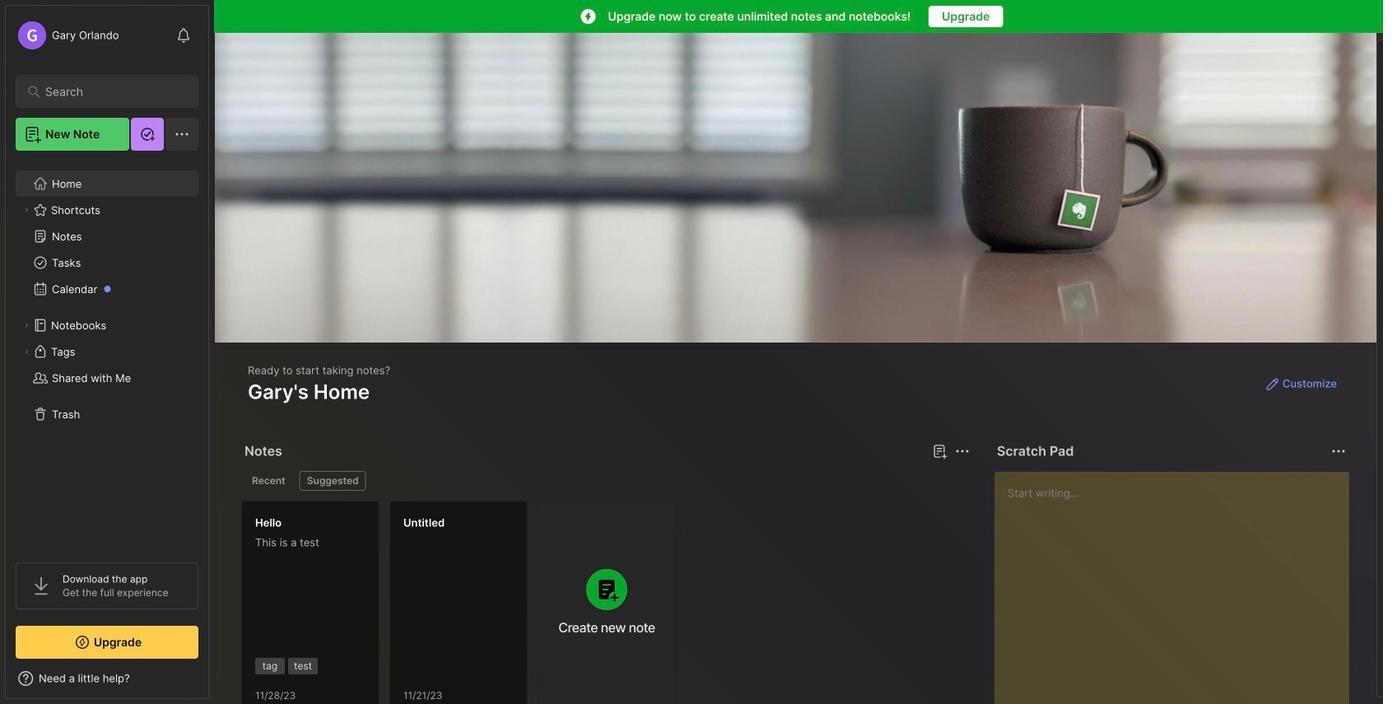 Task type: locate. For each thing, give the bounding box(es) containing it.
click to collapse image
[[208, 674, 220, 693]]

none search field inside main element
[[45, 82, 177, 101]]

1 horizontal spatial tab
[[300, 471, 366, 491]]

Account field
[[16, 19, 119, 52]]

1 tab from the left
[[245, 471, 293, 491]]

tree
[[6, 161, 208, 548]]

tab list
[[245, 471, 967, 491]]

row group
[[241, 501, 686, 704]]

None search field
[[45, 82, 177, 101]]

Search text field
[[45, 84, 177, 100]]

0 horizontal spatial tab
[[245, 471, 293, 491]]

more actions image
[[1329, 441, 1349, 461]]

tab
[[245, 471, 293, 491], [300, 471, 366, 491]]



Task type: describe. For each thing, give the bounding box(es) containing it.
main element
[[0, 0, 214, 704]]

2 tab from the left
[[300, 471, 366, 491]]

expand tags image
[[21, 347, 31, 357]]

More actions field
[[1327, 440, 1350, 463]]

expand notebooks image
[[21, 320, 31, 330]]

tree inside main element
[[6, 161, 208, 548]]

WHAT'S NEW field
[[6, 665, 208, 692]]

Start writing… text field
[[1008, 472, 1349, 701]]



Task type: vqa. For each thing, say whether or not it's contained in the screenshot.
Preview inside the the Choose default view option for Spreadsheets field
no



